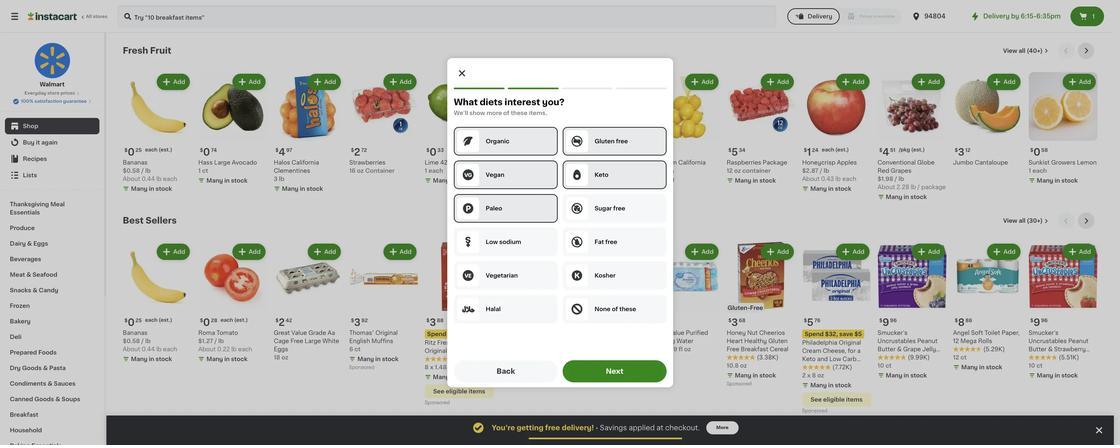 Task type: describe. For each thing, give the bounding box(es) containing it.
low inside philadelphia original cream cheese, for a keto and low carb lifestyle
[[830, 356, 842, 362]]

25 for 4
[[136, 148, 142, 153]]

$ inside $ 5 76
[[804, 318, 808, 323]]

& inside "link"
[[33, 287, 37, 293]]

honey nut cheerios heart healthy gluten free breakfast cereal
[[727, 330, 789, 352]]

ct down smucker's uncrustables peanut butter & grape jelly sandwich
[[886, 363, 892, 369]]

$4.81 per package (estimated) element
[[576, 144, 645, 159]]

1 vertical spatial breakfast
[[10, 412, 38, 418]]

everyday
[[24, 91, 46, 95]]

nut
[[748, 330, 758, 336]]

eligible for 5
[[824, 397, 845, 402]]

of inside what diets interest you? we'll show more of these items.
[[503, 110, 509, 116]]

(5.51k)
[[1060, 355, 1080, 360]]

walmart
[[40, 81, 65, 87]]

keto inside philadelphia original cream cheese, for a keto and low carb lifestyle
[[803, 356, 816, 362]]

oz inside strawberries 16 oz container
[[357, 168, 364, 174]]

51
[[891, 148, 896, 153]]

100% satisfaction guarantee button
[[13, 97, 92, 105]]

fl
[[679, 346, 683, 352]]

each inside "element"
[[221, 318, 233, 323]]

10 ct for smucker's uncrustables peanut butter & grape jelly sandwich
[[878, 363, 892, 369]]

dry goods & pasta
[[10, 365, 66, 371]]

see eligible items button for 3
[[425, 384, 494, 398]]

3 inside the halos california clementines 3 lb
[[274, 176, 278, 182]]

10 for smucker's uncrustables peanut butter & grape jelly sandwich
[[878, 363, 885, 369]]

100% satisfaction guarantee
[[21, 99, 87, 104]]

& left 'sauces'
[[48, 381, 52, 387]]

(est.) for $0.25 each (estimated) element related to 4
[[159, 148, 172, 153]]

9 for smucker's uncrustables peanut butter & strawberry jam sandwich
[[1034, 318, 1041, 327]]

3 92
[[656, 148, 670, 157]]

rolls
[[979, 338, 993, 344]]

you?
[[542, 98, 565, 106]]

grapes inside conventional globe red grapes $1.98 / lb about 2.28 lb / package
[[891, 168, 912, 174]]

$ 3 68
[[729, 318, 746, 327]]

each inside honeycrisp apples $2.87 / lb about 0.43 lb each
[[843, 176, 857, 182]]

0.22
[[217, 346, 230, 352]]

86
[[966, 318, 973, 323]]

prepared
[[10, 350, 37, 355]]

2 horizontal spatial free
[[751, 305, 764, 311]]

package for $ 4 81
[[620, 184, 644, 190]]

bananas for 2
[[123, 330, 148, 336]]

smucker's for smucker's uncrustables peanut butter & strawberry jam sandwich
[[1029, 330, 1059, 336]]

view for 0
[[1004, 48, 1018, 54]]

back
[[497, 368, 515, 374]]

$ 0 28
[[200, 318, 217, 327]]

package inside "sun harvest seedless red grapes $2.18 / lb about 2.4 lb / package"
[[540, 184, 565, 190]]

$0.58 for 2
[[123, 338, 140, 344]]

buy
[[23, 140, 35, 145]]

$5.23 per package (estimated) element
[[501, 144, 569, 159]]

$ 2 42
[[276, 318, 292, 327]]

honeycrisp apples $2.87 / lb about 0.43 lb each
[[803, 160, 858, 182]]

you're getting free delivery!
[[492, 425, 594, 431]]

9 for smucker's uncrustables peanut butter & grape jelly sandwich
[[883, 318, 890, 327]]

$1.98 for $ 4 51
[[878, 176, 894, 182]]

(105)
[[455, 356, 470, 362]]

delivery by 6:15-6:35pm
[[984, 13, 1061, 19]]

$ inside $ 4 81
[[578, 148, 581, 153]]

see for 5
[[811, 397, 822, 402]]

& right meat
[[26, 272, 31, 278]]

value for 5
[[669, 330, 685, 336]]

$ 3 12
[[955, 148, 971, 157]]

sellers
[[146, 216, 177, 225]]

$ 9 96 for smucker's uncrustables peanut butter & strawberry jam sandwich
[[1031, 318, 1048, 327]]

free for fat free
[[606, 239, 618, 245]]

2 item carousel region from the top
[[123, 213, 1098, 419]]

$ inside $ 8 86
[[955, 318, 959, 323]]

ct inside hass large avocado 1 ct
[[202, 168, 208, 174]]

10.8 oz
[[727, 363, 747, 369]]

2 up strawberries
[[354, 148, 361, 157]]

•
[[596, 425, 599, 431]]

best sellers
[[123, 216, 177, 225]]

best
[[123, 216, 144, 225]]

purified
[[686, 330, 709, 336]]

oz inside raspberries package 12 oz container
[[735, 168, 741, 174]]

value for 2
[[292, 330, 307, 336]]

$ 5 63
[[653, 318, 670, 327]]

getting
[[517, 425, 544, 431]]

10 ct for smucker's uncrustables peanut butter & strawberry jam sandwich
[[1029, 363, 1043, 369]]

$ inside $ 0 58
[[1031, 148, 1034, 153]]

1 inside lime 42 1 each
[[425, 168, 427, 174]]

(3.38k)
[[757, 355, 779, 360]]

$ 0 58
[[1031, 148, 1049, 157]]

$5 for 5
[[855, 331, 863, 337]]

butter for smucker's uncrustables peanut butter & strawberry jam sandwich
[[1029, 346, 1047, 352]]

sandwich for strawberry
[[1043, 355, 1071, 360]]

42 inside $ 2 42
[[286, 318, 292, 323]]

honeycrisp
[[803, 160, 836, 166]]

each (est.) for $0.25 each (estimated) element related to 4
[[145, 148, 172, 153]]

muffins
[[372, 338, 394, 344]]

bananas for 4
[[123, 160, 148, 166]]

save for 3
[[462, 331, 476, 337]]

butter for smucker's uncrustables peanut butter & grape jelly sandwich
[[878, 346, 896, 352]]

97
[[286, 148, 293, 153]]

6:35pm
[[1037, 13, 1061, 19]]

condiments & sauces link
[[5, 376, 100, 391]]

$ inside $ 0 74
[[200, 148, 203, 153]]

3 for $ 3 68
[[732, 318, 738, 327]]

household
[[10, 428, 42, 433]]

thanksgiving meal essentials
[[10, 201, 65, 215]]

4 for $ 4 51
[[883, 148, 890, 157]]

strawberries
[[349, 160, 386, 166]]

/ inside roma tomato $1.27 / lb about 0.22 lb each
[[215, 338, 217, 344]]

everyday store prices link
[[24, 90, 80, 97]]

$ inside $ 5 63
[[653, 318, 656, 323]]

gluten free
[[595, 138, 628, 144]]

88
[[437, 318, 444, 323]]

eligible for 3
[[446, 389, 468, 394]]

1 12 ct from the left
[[501, 355, 514, 360]]

free inside great value grade aa cage free large white eggs 18 oz
[[291, 338, 303, 344]]

great for 2
[[274, 330, 290, 336]]

grape
[[904, 346, 921, 352]]

oz right 1.48
[[448, 364, 455, 370]]

more
[[717, 425, 729, 430]]

$ inside $ 2 42
[[276, 318, 279, 323]]

12 inside angel soft toilet paper, 12 mega rolls
[[954, 338, 960, 344]]

thomas' original english muffins 6 ct
[[349, 330, 398, 352]]

$ 0 25 for 2
[[124, 318, 142, 327]]

all stores
[[86, 14, 108, 19]]

2 down lifestyle
[[803, 373, 806, 378]]

$ 1 24
[[804, 148, 819, 157]]

$ inside $ 0 28
[[200, 318, 203, 323]]

1 inside button
[[1093, 14, 1096, 19]]

gluten-free
[[728, 305, 764, 311]]

/ inside honeycrisp apples $2.87 / lb about 0.43 lb each
[[820, 168, 823, 174]]

great value grade aa cage free large white eggs 18 oz
[[274, 330, 339, 360]]

3 for $ 3 88
[[430, 318, 436, 327]]

$ inside $ 4 51
[[880, 148, 883, 153]]

lists
[[23, 172, 37, 178]]

0.44 for 4
[[142, 176, 155, 182]]

organic
[[486, 138, 510, 144]]

5 for $ 5 34
[[732, 148, 738, 157]]

& right dairy
[[27, 241, 32, 247]]

foods
[[38, 350, 57, 355]]

sponsored badge image down 2 x 8 oz at bottom right
[[803, 409, 827, 414]]

main content containing 0
[[106, 33, 1115, 445]]

$ inside $ 5 72
[[578, 318, 581, 323]]

soft
[[972, 330, 984, 336]]

(5.29k)
[[984, 346, 1006, 352]]

& inside 'link'
[[43, 365, 48, 371]]

$ 0 33
[[427, 148, 444, 157]]

x inside great value purified drinking water 40 x 16.9 fl oz
[[661, 346, 664, 352]]

smucker's uncrustables peanut butter & grape jelly sandwich
[[878, 330, 938, 360]]

soups
[[62, 396, 80, 402]]

eggs inside great value grade aa cage free large white eggs 18 oz
[[274, 346, 288, 352]]

about inside "sun harvest seedless red grapes $2.18 / lb about 2.4 lb / package"
[[501, 184, 518, 190]]

pasta
[[49, 365, 66, 371]]

free inside honey nut cheerios heart healthy gluten free breakfast cereal
[[727, 346, 740, 352]]

lb inside premium california lemons 2 lb bag
[[657, 176, 662, 182]]

conventional
[[878, 160, 916, 166]]

crackers
[[449, 348, 474, 354]]

& inside smucker's uncrustables peanut butter & grape jelly sandwich
[[898, 346, 902, 352]]

3 up premium
[[656, 148, 663, 157]]

product group containing 8
[[954, 242, 1023, 373]]

(est.) for the $1.24 each (estimated) element
[[836, 148, 849, 153]]

smucker's uncrustables peanut butter & strawberry jam sandwich
[[1029, 330, 1089, 360]]

aa
[[328, 330, 335, 336]]

/pkg (est.)
[[899, 148, 925, 153]]

96 for smucker's uncrustables peanut butter & strawberry jam sandwich
[[1042, 318, 1048, 323]]

treatment tracker modal dialog
[[106, 416, 1115, 445]]

$ inside the $ 2 72
[[351, 148, 354, 153]]

1 horizontal spatial of
[[612, 306, 618, 312]]

12 inside $ 3 12
[[966, 148, 971, 153]]

10.8
[[727, 363, 739, 369]]

seedless inside "sun harvest seedless red grapes $2.18 / lb about 2.4 lb / package"
[[537, 160, 563, 166]]

bananas $0.58 / lb about 0.44 lb each for 2
[[123, 330, 177, 352]]

$ inside $ 3 68
[[729, 318, 732, 323]]

a
[[858, 348, 861, 354]]

show
[[470, 110, 485, 116]]

goods for canned
[[34, 396, 54, 402]]

halos california clementines 3 lb
[[274, 160, 319, 182]]

back button
[[454, 360, 558, 382]]

sponsored badge image down 8 x 1.48 oz
[[425, 401, 450, 405]]

$5 for 3
[[477, 331, 485, 337]]

about inside roma tomato $1.27 / lb about 0.22 lb each
[[198, 346, 216, 352]]

container
[[365, 168, 395, 174]]

lb inside the halos california clementines 3 lb
[[279, 176, 285, 182]]

1 inside product group
[[808, 148, 812, 157]]

delivery by 6:15-6:35pm link
[[971, 11, 1061, 21]]

ct down the mega
[[961, 355, 967, 360]]

ct inside thomas' original english muffins 6 ct
[[355, 346, 361, 352]]

delivery button
[[788, 8, 840, 25]]

(est.) for $0.28 each (estimated) "element"
[[234, 318, 248, 323]]

ritz
[[425, 340, 436, 346]]

sunkist growers lemon 1 each
[[1029, 160, 1097, 174]]

$ inside $ 3 92
[[351, 318, 354, 323]]

2 inside premium california lemons 2 lb bag
[[652, 176, 655, 182]]

applied
[[629, 425, 655, 431]]

6
[[349, 346, 353, 352]]

24
[[813, 148, 819, 153]]

gluten inside honey nut cheerios heart healthy gluten free breakfast cereal
[[769, 338, 788, 344]]

oz inside great value purified drinking water 40 x 16.9 fl oz
[[685, 346, 691, 352]]

angel soft toilet paper, 12 mega rolls
[[954, 330, 1020, 344]]

honey
[[727, 330, 746, 336]]

red inside conventional globe red grapes $1.98 / lb about 2.28 lb / package
[[878, 168, 890, 174]]

globe
[[918, 160, 935, 166]]

4 for $ 4 81
[[581, 148, 588, 157]]

it
[[36, 140, 40, 145]]

about inside conventional globe red grapes $1.98 / lb about 2.28 lb / package
[[878, 184, 896, 190]]

fresh fruit
[[123, 46, 171, 55]]

lemon
[[1078, 160, 1097, 166]]

these inside what diets interest you? we'll show more of these items.
[[511, 110, 528, 116]]

product group containing 22
[[501, 242, 569, 373]]

cheerios
[[760, 330, 786, 336]]

each inside roma tomato $1.27 / lb about 0.22 lb each
[[238, 346, 252, 352]]

bananas $0.58 / lb about 0.44 lb each for 4
[[123, 160, 177, 182]]

5 for $ 5 76
[[808, 318, 814, 327]]

original for cheese,
[[839, 340, 862, 346]]

92 inside $ 3 92
[[362, 318, 368, 323]]

free for gluten free
[[616, 138, 628, 144]]

oz right 10.8
[[741, 363, 747, 369]]

breakfast inside honey nut cheerios heart healthy gluten free breakfast cereal
[[741, 346, 769, 352]]

large inside great value grade aa cage free large white eggs 18 oz
[[305, 338, 321, 344]]

product group containing 1
[[803, 72, 872, 195]]

cage
[[274, 338, 289, 344]]

dairy & eggs link
[[5, 236, 100, 251]]

5 inside $5.23 per package (estimated) element
[[505, 148, 512, 157]]

grapes inside "sun harvest seedless red grapes $2.18 / lb about 2.4 lb / package"
[[514, 168, 535, 174]]

1 horizontal spatial 8
[[812, 373, 816, 378]]



Task type: locate. For each thing, give the bounding box(es) containing it.
0 horizontal spatial package
[[540, 184, 565, 190]]

0 vertical spatial $0.58
[[123, 168, 140, 174]]

package up "sugar free"
[[620, 184, 644, 190]]

12 inside raspberries package 12 oz container
[[727, 168, 733, 174]]

california up clementines
[[292, 160, 319, 166]]

2 smucker's from the left
[[1029, 330, 1059, 336]]

• savings applied at checkout.
[[596, 425, 700, 431]]

0 horizontal spatial x
[[430, 364, 434, 370]]

$ 4 81
[[578, 148, 594, 157]]

0 vertical spatial 72
[[361, 148, 367, 153]]

1 horizontal spatial 10 ct
[[1029, 363, 1043, 369]]

see eligible items button down (7.72k)
[[803, 393, 872, 407]]

view for 9
[[1004, 218, 1018, 224]]

sun harvest seedless red grapes $2.18 / lb about 2.4 lb / package
[[501, 160, 565, 190]]

96 up smucker's uncrustables peanut butter & strawberry jam sandwich
[[1042, 318, 1048, 323]]

$ 9 96 up smucker's uncrustables peanut butter & grape jelly sandwich
[[880, 318, 897, 327]]

oz down raspberries
[[735, 168, 741, 174]]

smucker's up grape
[[878, 330, 908, 336]]

peanut up the strawberry
[[1069, 338, 1089, 344]]

oz down cage
[[282, 355, 289, 360]]

1 10 from the left
[[878, 363, 885, 369]]

10 down jam
[[1029, 363, 1036, 369]]

california for premium california lemons 2 lb bag
[[679, 160, 706, 166]]

red down conventional
[[878, 168, 890, 174]]

72 for 2
[[361, 148, 367, 153]]

1 vertical spatial $0.25 each (estimated) element
[[123, 314, 192, 329]]

main content
[[106, 33, 1115, 445]]

$ 0 25
[[124, 148, 142, 157], [124, 318, 142, 327]]

1 $0.58 from the top
[[123, 168, 140, 174]]

1 horizontal spatial items
[[847, 397, 863, 402]]

fresh inside ritz fresh stacks original crackers
[[437, 340, 453, 346]]

$ inside $ 5 34
[[729, 148, 732, 153]]

5 for $ 5 72
[[581, 318, 587, 327]]

92 up thomas'
[[362, 318, 368, 323]]

(est.) for $0.25 each (estimated) element for 2
[[159, 318, 172, 323]]

0 horizontal spatial 8
[[425, 364, 429, 370]]

0 horizontal spatial grapes
[[514, 168, 535, 174]]

1 vertical spatial $ 0 25
[[124, 318, 142, 327]]

sauces
[[54, 381, 76, 387]]

2 up cage
[[279, 318, 285, 327]]

None search field
[[117, 5, 777, 28]]

1 vertical spatial 25
[[136, 318, 142, 323]]

& left grape
[[898, 346, 902, 352]]

package inside conventional globe red grapes $1.98 / lb about 2.28 lb / package
[[922, 184, 946, 190]]

large down grade
[[305, 338, 321, 344]]

42 up cage
[[286, 318, 292, 323]]

1 inside sunkist growers lemon 1 each
[[1029, 168, 1032, 174]]

see eligible items for 5
[[811, 397, 863, 402]]

1 item carousel region from the top
[[123, 43, 1098, 206]]

92 up premium
[[664, 148, 670, 153]]

goods down condiments & sauces
[[34, 396, 54, 402]]

1 vertical spatial items
[[847, 397, 863, 402]]

0 vertical spatial these
[[511, 110, 528, 116]]

grapes down harvest
[[514, 168, 535, 174]]

original inside ritz fresh stacks original crackers
[[425, 348, 447, 354]]

3 for $ 3 12
[[959, 148, 965, 157]]

keto up 2.43
[[595, 172, 609, 178]]

1 horizontal spatial 42
[[440, 160, 448, 166]]

1 horizontal spatial seedless
[[595, 160, 622, 166]]

1 horizontal spatial 10
[[1029, 363, 1036, 369]]

all for 0
[[1019, 48, 1026, 54]]

items for 5
[[847, 397, 863, 402]]

save up stacks
[[462, 331, 476, 337]]

gluten up $4.81 per package (estimated) element
[[595, 138, 615, 144]]

keto inside "add your shopping preferences" element
[[595, 172, 609, 178]]

1 red from the left
[[878, 168, 890, 174]]

/pkg
[[899, 148, 911, 153]]

(est.) inside $4.51 per package (estimated) element
[[912, 148, 925, 153]]

sandwich inside smucker's uncrustables peanut butter & grape jelly sandwich
[[878, 355, 906, 360]]

view all (30+)
[[1004, 218, 1043, 224]]

1 button
[[1071, 7, 1105, 26]]

items for 3
[[469, 389, 486, 394]]

sandwich for grape
[[878, 355, 906, 360]]

spend
[[427, 331, 447, 337], [805, 331, 824, 337]]

value inside great value grade aa cage free large white eggs 18 oz
[[292, 330, 307, 336]]

smucker's up jam
[[1029, 330, 1059, 336]]

california for halos california clementines 3 lb
[[292, 160, 319, 166]]

0 horizontal spatial 4
[[279, 148, 286, 157]]

package inside green seedless grapes bag $1.98 / lb about 2.43 lb / package
[[620, 184, 644, 190]]

goods for dry
[[22, 365, 42, 371]]

uncrustables
[[878, 338, 916, 344], [1029, 338, 1067, 344]]

2 package from the left
[[922, 184, 946, 190]]

4 left 81
[[581, 148, 588, 157]]

1 horizontal spatial gluten
[[769, 338, 788, 344]]

5 for $ 5 63
[[656, 318, 663, 327]]

0 horizontal spatial free
[[291, 338, 303, 344]]

free right fat
[[606, 239, 618, 245]]

2 $5 from the left
[[855, 331, 863, 337]]

stacks
[[455, 340, 474, 346]]

1 horizontal spatial low
[[830, 356, 842, 362]]

fat free
[[595, 239, 618, 245]]

$ inside $ 0 33
[[427, 148, 430, 153]]

18 inside "$ 22 18"
[[519, 318, 524, 323]]

eligible down 1.48
[[446, 389, 468, 394]]

oz right 16
[[357, 168, 364, 174]]

25 for 2
[[136, 318, 142, 323]]

$1.98 inside conventional globe red grapes $1.98 / lb about 2.28 lb / package
[[878, 176, 894, 182]]

fruit
[[150, 46, 171, 55]]

1 $ 9 96 from the left
[[880, 318, 897, 327]]

$ 4 97
[[276, 148, 293, 157]]

25
[[136, 148, 142, 153], [136, 318, 142, 323]]

& left soups on the bottom of the page
[[55, 396, 60, 402]]

of right more on the top left of page
[[503, 110, 509, 116]]

0 vertical spatial 25
[[136, 148, 142, 153]]

2 value from the left
[[669, 330, 685, 336]]

ct down hass at the top of the page
[[202, 168, 208, 174]]

1 9 from the left
[[883, 318, 890, 327]]

these right none on the right bottom of page
[[620, 306, 636, 312]]

grade
[[309, 330, 326, 336]]

fresh left "fruit"
[[123, 46, 148, 55]]

great for 5
[[652, 330, 668, 336]]

each (est.) inside the $1.24 each (estimated) element
[[822, 148, 849, 153]]

1 sandwich from the left
[[878, 355, 906, 360]]

2 sandwich from the left
[[1043, 355, 1071, 360]]

spend for 5
[[805, 331, 824, 337]]

4 inside $4.51 per package (estimated) element
[[883, 148, 890, 157]]

0 vertical spatial see eligible items
[[433, 389, 486, 394]]

keto down cream
[[803, 356, 816, 362]]

2 uncrustables from the left
[[1029, 338, 1067, 344]]

1 spend from the left
[[427, 331, 447, 337]]

sponsored badge image down 10.8 oz
[[727, 382, 752, 387]]

8 down lifestyle
[[812, 373, 816, 378]]

smucker's inside smucker's uncrustables peanut butter & strawberry jam sandwich
[[1029, 330, 1059, 336]]

peanut for strawberry
[[1069, 338, 1089, 344]]

10 ct down smucker's uncrustables peanut butter & grape jelly sandwich
[[878, 363, 892, 369]]

0 horizontal spatial delivery
[[808, 14, 833, 19]]

add your shopping preferences element
[[447, 58, 673, 387]]

3 package from the left
[[540, 184, 565, 190]]

$0.25 each (estimated) element for 2
[[123, 314, 192, 329]]

0 vertical spatial items
[[469, 389, 486, 394]]

1 value from the left
[[292, 330, 307, 336]]

0 horizontal spatial fresh
[[123, 46, 148, 55]]

33
[[438, 148, 444, 153]]

value left grade
[[292, 330, 307, 336]]

2 4 from the left
[[581, 148, 588, 157]]

about
[[123, 176, 140, 182], [803, 176, 820, 182], [576, 184, 594, 190], [878, 184, 896, 190], [501, 184, 518, 190], [123, 346, 140, 352], [198, 346, 216, 352]]

buy it again link
[[5, 134, 100, 151]]

$ 9 96 for smucker's uncrustables peanut butter & grape jelly sandwich
[[880, 318, 897, 327]]

0 vertical spatial breakfast
[[741, 346, 769, 352]]

harvest
[[513, 160, 536, 166]]

red inside "sun harvest seedless red grapes $2.18 / lb about 2.4 lb / package"
[[501, 168, 512, 174]]

2 all from the top
[[1019, 218, 1026, 224]]

0 vertical spatial eggs
[[33, 241, 48, 247]]

1 horizontal spatial california
[[679, 160, 706, 166]]

4 left 51
[[883, 148, 890, 157]]

1 package from the left
[[620, 184, 644, 190]]

$5 up a
[[855, 331, 863, 337]]

1 vertical spatial see eligible items
[[811, 397, 863, 402]]

28
[[211, 318, 217, 323]]

6:15-
[[1021, 13, 1037, 19]]

1 horizontal spatial save
[[840, 331, 854, 337]]

1 vertical spatial free
[[291, 338, 303, 344]]

2 horizontal spatial package
[[922, 184, 946, 190]]

delivery for delivery
[[808, 14, 833, 19]]

0 vertical spatial $ 0 25
[[124, 148, 142, 157]]

white
[[323, 338, 339, 344]]

red down sun
[[501, 168, 512, 174]]

items
[[469, 389, 486, 394], [847, 397, 863, 402]]

none of these
[[595, 306, 636, 312]]

$0.58 for 4
[[123, 168, 140, 174]]

1 bananas $0.58 / lb about 0.44 lb each from the top
[[123, 160, 177, 182]]

2 0.44 from the top
[[142, 346, 155, 352]]

8 left 1.48
[[425, 364, 429, 370]]

1 peanut from the left
[[918, 338, 938, 344]]

sandwich down the strawberry
[[1043, 355, 1071, 360]]

save for 5
[[840, 331, 854, 337]]

see eligible items button for 5
[[803, 393, 872, 407]]

1 smucker's from the left
[[878, 330, 908, 336]]

2 vertical spatial 8
[[812, 373, 816, 378]]

seedless down $5.23 per package (estimated) element
[[537, 160, 563, 166]]

see down 8 x 1.48 oz
[[433, 389, 445, 394]]

0 horizontal spatial spend
[[427, 331, 447, 337]]

0 horizontal spatial 42
[[286, 318, 292, 323]]

0 horizontal spatial 18
[[274, 355, 280, 360]]

oz inside great value grade aa cage free large white eggs 18 oz
[[282, 355, 289, 360]]

see eligible items down (7.72k)
[[811, 397, 863, 402]]

gluten
[[595, 138, 615, 144], [769, 338, 788, 344]]

42 right 'lime'
[[440, 160, 448, 166]]

uncrustables for strawberry
[[1029, 338, 1067, 344]]

original for muffins
[[376, 330, 398, 336]]

kosher
[[595, 273, 616, 278]]

low sodium
[[486, 239, 521, 245]]

uncrustables inside smucker's uncrustables peanut butter & grape jelly sandwich
[[878, 338, 916, 344]]

philadelphia
[[803, 340, 838, 346]]

california right premium
[[679, 160, 706, 166]]

1 25 from the top
[[136, 148, 142, 153]]

$0.28 each (estimated) element
[[198, 314, 267, 329]]

1 horizontal spatial sandwich
[[1043, 355, 1071, 360]]

2 $1.98 from the left
[[878, 176, 894, 182]]

16.9
[[666, 346, 678, 352]]

1 horizontal spatial $ 9 96
[[1031, 318, 1048, 327]]

1 vertical spatial keto
[[803, 356, 816, 362]]

peanut up jelly
[[918, 338, 938, 344]]

$0.25 each (estimated) element
[[123, 144, 192, 159], [123, 314, 192, 329]]

$ inside $ 1 24
[[804, 148, 808, 153]]

0 horizontal spatial eggs
[[33, 241, 48, 247]]

0 vertical spatial view
[[1004, 48, 1018, 54]]

2 $0.25 each (estimated) element from the top
[[123, 314, 192, 329]]

$ inside $ 3 88
[[427, 318, 430, 323]]

1 96 from the left
[[891, 318, 897, 323]]

2 butter from the left
[[1029, 346, 1047, 352]]

each (est.) for $0.25 each (estimated) element for 2
[[145, 318, 172, 323]]

guarantee
[[63, 99, 87, 104]]

sandwich inside smucker's uncrustables peanut butter & strawberry jam sandwich
[[1043, 355, 1071, 360]]

2 9 from the left
[[1034, 318, 1041, 327]]

x for 3
[[430, 364, 434, 370]]

2 96 from the left
[[1042, 318, 1048, 323]]

seedless down $4.81 per package (estimated) element
[[595, 160, 622, 166]]

ct up back
[[508, 355, 514, 360]]

2 $0.58 from the top
[[123, 338, 140, 344]]

sandwich down grape
[[878, 355, 906, 360]]

oz down lifestyle
[[818, 373, 825, 378]]

original inside thomas' original english muffins 6 ct
[[376, 330, 398, 336]]

grapes inside green seedless grapes bag $1.98 / lb about 2.43 lb / package
[[623, 160, 644, 166]]

view
[[1004, 48, 1018, 54], [1004, 218, 1018, 224]]

smucker's for smucker's uncrustables peanut butter & grape jelly sandwich
[[878, 330, 908, 336]]

peanut inside smucker's uncrustables peanut butter & grape jelly sandwich
[[918, 338, 938, 344]]

& inside smucker's uncrustables peanut butter & strawberry jam sandwich
[[1049, 346, 1053, 352]]

0 horizontal spatial of
[[503, 110, 509, 116]]

1 0.44 from the top
[[142, 176, 155, 182]]

1 horizontal spatial these
[[620, 306, 636, 312]]

0 horizontal spatial 92
[[362, 318, 368, 323]]

hass large avocado 1 ct
[[198, 160, 257, 174]]

cereal
[[770, 346, 789, 352]]

jam
[[1029, 355, 1042, 360]]

72 inside $ 5 72
[[588, 318, 594, 323]]

2 bananas from the top
[[123, 330, 148, 336]]

1 horizontal spatial eligible
[[824, 397, 845, 402]]

free for sugar free
[[613, 205, 625, 211]]

0 vertical spatial low
[[486, 239, 498, 245]]

1 uncrustables from the left
[[878, 338, 916, 344]]

3 up jumbo
[[959, 148, 965, 157]]

0 horizontal spatial peanut
[[918, 338, 938, 344]]

2 horizontal spatial x
[[808, 373, 811, 378]]

1 horizontal spatial great
[[652, 330, 668, 336]]

0 horizontal spatial $5
[[477, 331, 485, 337]]

$1.98 inside green seedless grapes bag $1.98 / lb about 2.43 lb / package
[[576, 176, 592, 182]]

2 save from the left
[[840, 331, 854, 337]]

2 california from the left
[[679, 160, 706, 166]]

$0.25 each (estimated) element for 4
[[123, 144, 192, 159]]

2 vertical spatial x
[[808, 373, 811, 378]]

what diets interest you? we'll show more of these items.
[[454, 98, 565, 116]]

4 for $ 4 97
[[279, 148, 286, 157]]

breakfast link
[[5, 407, 100, 423]]

each (est.) for $0.28 each (estimated) "element"
[[221, 318, 248, 323]]

(est.) inside the $1.24 each (estimated) element
[[836, 148, 849, 153]]

(9.99k)
[[908, 355, 930, 360]]

$ inside "$ 22 18"
[[502, 318, 505, 323]]

(est.) for $4.51 per package (estimated) element
[[912, 148, 925, 153]]

1 4 from the left
[[279, 148, 286, 157]]

each (est.) inside $0.28 each (estimated) "element"
[[221, 318, 248, 323]]

1 vertical spatial these
[[620, 306, 636, 312]]

california inside premium california lemons 2 lb bag
[[679, 160, 706, 166]]

1 vertical spatial original
[[839, 340, 862, 346]]

0 horizontal spatial eligible
[[446, 389, 468, 394]]

free inside treatment tracker modal dialog
[[545, 425, 560, 431]]

96 for smucker's uncrustables peanut butter & grape jelly sandwich
[[891, 318, 897, 323]]

2 x 8 oz
[[803, 373, 825, 378]]

$ 0 25 for 4
[[124, 148, 142, 157]]

buy it again
[[23, 140, 58, 145]]

dairy & eggs
[[10, 241, 48, 247]]

sugar free
[[595, 205, 625, 211]]

free right cage
[[291, 338, 303, 344]]

94804
[[925, 13, 946, 19]]

free up nut
[[751, 305, 764, 311]]

$2.87
[[803, 168, 819, 174]]

large inside hass large avocado 1 ct
[[214, 160, 231, 166]]

1 california from the left
[[292, 160, 319, 166]]

2 10 ct from the left
[[1029, 363, 1043, 369]]

smucker's inside smucker's uncrustables peanut butter & grape jelly sandwich
[[878, 330, 908, 336]]

container
[[743, 168, 771, 174]]

1 $0.25 each (estimated) element from the top
[[123, 144, 192, 159]]

low inside "add your shopping preferences" element
[[486, 239, 498, 245]]

toilet
[[985, 330, 1001, 336]]

x left 1.48
[[430, 364, 434, 370]]

0.44
[[142, 176, 155, 182], [142, 346, 155, 352]]

eggs down produce link
[[33, 241, 48, 247]]

each
[[145, 148, 158, 153], [822, 148, 835, 153], [429, 168, 443, 174], [1033, 168, 1048, 174], [163, 176, 177, 182], [843, 176, 857, 182], [145, 318, 158, 323], [221, 318, 233, 323], [163, 346, 177, 352], [238, 346, 252, 352]]

1 save from the left
[[462, 331, 476, 337]]

0.44 for 2
[[142, 346, 155, 352]]

clementines
[[274, 168, 310, 174]]

1 vertical spatial 0.44
[[142, 346, 155, 352]]

1 horizontal spatial keto
[[803, 356, 816, 362]]

tomato
[[217, 330, 238, 336]]

eggs
[[33, 241, 48, 247], [274, 346, 288, 352]]

0 horizontal spatial red
[[501, 168, 512, 174]]

9 up smucker's uncrustables peanut butter & grape jelly sandwich
[[883, 318, 890, 327]]

1 $1.98 from the left
[[576, 176, 592, 182]]

5
[[732, 148, 738, 157], [505, 148, 512, 157], [581, 318, 587, 327], [656, 318, 663, 327], [808, 318, 814, 327]]

all left (30+)
[[1019, 218, 1026, 224]]

$1.98 for $ 4 81
[[576, 176, 592, 182]]

10 ct down jam
[[1029, 363, 1043, 369]]

2 great from the left
[[652, 330, 668, 336]]

next
[[606, 368, 624, 374]]

12
[[966, 148, 971, 153], [727, 168, 733, 174], [954, 338, 960, 344], [501, 355, 507, 360], [954, 355, 960, 360]]

grapes down $4.81 per package (estimated) element
[[623, 160, 644, 166]]

2 view from the top
[[1004, 218, 1018, 224]]

0 vertical spatial see
[[433, 389, 445, 394]]

2.28
[[897, 184, 910, 190]]

1 vertical spatial all
[[1019, 218, 1026, 224]]

100%
[[21, 99, 33, 104]]

uncrustables up grape
[[878, 338, 916, 344]]

stock
[[458, 178, 474, 184], [760, 178, 776, 184], [231, 178, 248, 184], [1062, 178, 1079, 184], [156, 186, 172, 192], [307, 186, 323, 192], [835, 186, 852, 192], [609, 194, 625, 200], [911, 194, 927, 200], [533, 194, 550, 200], [156, 356, 172, 362], [609, 356, 625, 362], [231, 356, 248, 362], [382, 356, 399, 362], [533, 364, 550, 370], [987, 364, 1003, 370], [760, 373, 776, 378], [911, 373, 927, 378], [1062, 373, 1079, 378], [458, 374, 474, 380], [835, 382, 852, 388]]

1 horizontal spatial $5
[[855, 331, 863, 337]]

2 red from the left
[[501, 168, 512, 174]]

2 10 from the left
[[1029, 363, 1036, 369]]

package for $ 4 51
[[922, 184, 946, 190]]

1 horizontal spatial 18
[[519, 318, 524, 323]]

value inside great value purified drinking water 40 x 16.9 fl oz
[[669, 330, 685, 336]]

12 ct up back
[[501, 355, 514, 360]]

18 right 22
[[519, 318, 524, 323]]

1 butter from the left
[[878, 346, 896, 352]]

green
[[576, 160, 594, 166]]

0 vertical spatial large
[[214, 160, 231, 166]]

72 for 5
[[588, 318, 594, 323]]

3 for $ 3 92
[[354, 318, 361, 327]]

2 seedless from the left
[[537, 160, 563, 166]]

68
[[739, 318, 746, 323]]

0 horizontal spatial low
[[486, 239, 498, 245]]

view left (30+)
[[1004, 218, 1018, 224]]

2 spend from the left
[[805, 331, 824, 337]]

original inside philadelphia original cream cheese, for a keto and low carb lifestyle
[[839, 340, 862, 346]]

$ inside $ 4 97
[[276, 148, 279, 153]]

strawberry
[[1055, 346, 1086, 352]]

butter inside smucker's uncrustables peanut butter & grape jelly sandwich
[[878, 346, 896, 352]]

cantaloupe
[[975, 160, 1009, 166]]

about inside green seedless grapes bag $1.98 / lb about 2.43 lb / package
[[576, 184, 594, 190]]

all left (40+) at the right top
[[1019, 48, 1026, 54]]

product group
[[123, 72, 192, 195], [198, 72, 267, 187], [274, 72, 343, 195], [349, 72, 418, 175], [425, 72, 494, 187], [501, 72, 569, 203], [576, 72, 645, 203], [652, 72, 721, 183], [727, 72, 796, 187], [803, 72, 872, 195], [878, 72, 947, 203], [954, 72, 1023, 167], [1029, 72, 1098, 187], [123, 242, 192, 365], [198, 242, 267, 365], [274, 242, 343, 362], [349, 242, 418, 372], [425, 242, 494, 407], [501, 242, 569, 373], [576, 242, 645, 365], [652, 242, 721, 353], [727, 242, 796, 389], [803, 242, 872, 416], [878, 242, 947, 381], [954, 242, 1023, 373], [1029, 242, 1098, 381]]

free
[[751, 305, 764, 311], [291, 338, 303, 344], [727, 346, 740, 352]]

recipes link
[[5, 151, 100, 167]]

gluten up the cereal
[[769, 338, 788, 344]]

0 vertical spatial of
[[503, 110, 509, 116]]

see eligible items button
[[425, 384, 494, 398], [803, 393, 872, 407]]

2 25 from the top
[[136, 318, 142, 323]]

uncrustables for grape
[[878, 338, 916, 344]]

0 vertical spatial 0.44
[[142, 176, 155, 182]]

california inside the halos california clementines 3 lb
[[292, 160, 319, 166]]

0 horizontal spatial keto
[[595, 172, 609, 178]]

1 great from the left
[[274, 330, 290, 336]]

free up $4.81 per package (estimated) element
[[616, 138, 628, 144]]

1 horizontal spatial 9
[[1034, 318, 1041, 327]]

for
[[848, 348, 856, 354]]

0
[[128, 148, 135, 157], [430, 148, 437, 157], [203, 148, 210, 157], [1034, 148, 1041, 157], [128, 318, 135, 327], [203, 318, 210, 327]]

1 horizontal spatial original
[[425, 348, 447, 354]]

81
[[589, 148, 594, 153]]

x for 5
[[808, 373, 811, 378]]

0 horizontal spatial 10 ct
[[878, 363, 892, 369]]

each inside sunkist growers lemon 1 each
[[1033, 168, 1048, 174]]

0 horizontal spatial see
[[433, 389, 445, 394]]

$1.24 each (estimated) element
[[803, 144, 872, 159]]

0 vertical spatial x
[[661, 346, 664, 352]]

10 for smucker's uncrustables peanut butter & strawberry jam sandwich
[[1029, 363, 1036, 369]]

18 down cage
[[274, 355, 280, 360]]

2 vertical spatial original
[[425, 348, 447, 354]]

1 vertical spatial 92
[[362, 318, 368, 323]]

red
[[878, 168, 890, 174], [501, 168, 512, 174]]

each inside lime 42 1 each
[[429, 168, 443, 174]]

see eligible items down 1.48
[[433, 389, 486, 394]]

$ 3 88
[[427, 318, 444, 327]]

1.48
[[435, 364, 447, 370]]

2 horizontal spatial 4
[[883, 148, 890, 157]]

everyday store prices
[[24, 91, 75, 95]]

18 inside great value grade aa cage free large white eggs 18 oz
[[274, 355, 280, 360]]

0 vertical spatial 92
[[664, 148, 670, 153]]

3 down the "halos"
[[274, 176, 278, 182]]

2 $ 9 96 from the left
[[1031, 318, 1048, 327]]

see for 3
[[433, 389, 445, 394]]

0 vertical spatial all
[[1019, 48, 1026, 54]]

0 horizontal spatial sandwich
[[878, 355, 906, 360]]

8 inside product group
[[959, 318, 965, 327]]

service type group
[[788, 8, 902, 25]]

0 vertical spatial goods
[[22, 365, 42, 371]]

peanut for grape
[[918, 338, 938, 344]]

42 inside lime 42 1 each
[[440, 160, 448, 166]]

delivery inside button
[[808, 14, 833, 19]]

8 left 86
[[959, 318, 965, 327]]

goods inside "canned goods & soups" link
[[34, 396, 54, 402]]

bag
[[664, 176, 675, 182]]

these down interest
[[511, 110, 528, 116]]

72
[[361, 148, 367, 153], [588, 318, 594, 323]]

prices
[[61, 91, 75, 95]]

1 bananas from the top
[[123, 160, 148, 166]]

low left sodium
[[486, 239, 498, 245]]

0 horizontal spatial smucker's
[[878, 330, 908, 336]]

$ inside $ 3 12
[[955, 148, 959, 153]]

instacart logo image
[[28, 11, 77, 21]]

1 seedless from the left
[[595, 160, 622, 166]]

goods
[[22, 365, 42, 371], [34, 396, 54, 402]]

3 left 68
[[732, 318, 738, 327]]

0 horizontal spatial seedless
[[537, 160, 563, 166]]

what
[[454, 98, 478, 106]]

fresh down the $20,
[[437, 340, 453, 346]]

2 down lemons
[[652, 176, 655, 182]]

2 bananas $0.58 / lb about 0.44 lb each from the top
[[123, 330, 177, 352]]

2 12 ct from the left
[[954, 355, 967, 360]]

0 horizontal spatial gluten
[[595, 138, 615, 144]]

2 peanut from the left
[[1069, 338, 1089, 344]]

1 $5 from the left
[[477, 331, 485, 337]]

92 inside 3 92
[[664, 148, 670, 153]]

1 horizontal spatial $1.98
[[878, 176, 894, 182]]

gluten inside "add your shopping preferences" element
[[595, 138, 615, 144]]

72 inside the $ 2 72
[[361, 148, 367, 153]]

$4.51 per package (estimated) element
[[878, 144, 947, 159]]

1 all from the top
[[1019, 48, 1026, 54]]

0 vertical spatial gluten
[[595, 138, 615, 144]]

3 4 from the left
[[883, 148, 890, 157]]

0 horizontal spatial great
[[274, 330, 290, 336]]

delivery for delivery by 6:15-6:35pm
[[984, 13, 1010, 19]]

2 $ 0 25 from the top
[[124, 318, 142, 327]]

1 vertical spatial 18
[[274, 355, 280, 360]]

1 horizontal spatial red
[[878, 168, 890, 174]]

4 left 97
[[279, 148, 286, 157]]

1 10 ct from the left
[[878, 363, 892, 369]]

10 down smucker's uncrustables peanut butter & grape jelly sandwich
[[878, 363, 885, 369]]

grapes down conventional
[[891, 168, 912, 174]]

view left (40+) at the right top
[[1004, 48, 1018, 54]]

0 vertical spatial original
[[376, 330, 398, 336]]

seedless inside green seedless grapes bag $1.98 / lb about 2.43 lb / package
[[595, 160, 622, 166]]

goods inside dry goods & pasta 'link'
[[22, 365, 42, 371]]

smucker's
[[878, 330, 908, 336], [1029, 330, 1059, 336]]

paper,
[[1002, 330, 1020, 336]]

sponsored badge image down 6
[[349, 365, 374, 370]]

sponsored badge image
[[349, 365, 374, 370], [727, 382, 752, 387], [425, 401, 450, 405], [803, 409, 827, 414]]

of right none on the right bottom of page
[[612, 306, 618, 312]]

each (est.) for the $1.24 each (estimated) element
[[822, 148, 849, 153]]

0 horizontal spatial breakfast
[[10, 412, 38, 418]]

ct down jam
[[1037, 363, 1043, 369]]

canned goods & soups
[[10, 396, 80, 402]]

1 horizontal spatial see
[[811, 397, 822, 402]]

package down globe
[[922, 184, 946, 190]]

snacks
[[10, 287, 31, 293]]

walmart logo image
[[34, 43, 70, 79]]

free down heart
[[727, 346, 740, 352]]

1 vertical spatial $0.58
[[123, 338, 140, 344]]

1 view from the top
[[1004, 48, 1018, 54]]

$ 9 96 up smucker's uncrustables peanut butter & strawberry jam sandwich
[[1031, 318, 1048, 327]]

thanksgiving meal essentials link
[[5, 197, 100, 220]]

12 ct down the mega
[[954, 355, 967, 360]]

0 vertical spatial $0.25 each (estimated) element
[[123, 144, 192, 159]]

all for 9
[[1019, 218, 1026, 224]]

0 vertical spatial eligible
[[446, 389, 468, 394]]

uncrustables inside smucker's uncrustables peanut butter & strawberry jam sandwich
[[1029, 338, 1067, 344]]

items down back "button"
[[469, 389, 486, 394]]

thomas'
[[349, 330, 374, 336]]

see eligible items for 3
[[433, 389, 486, 394]]

lifestyle
[[803, 364, 827, 370]]

1 inside hass large avocado 1 ct
[[198, 168, 201, 174]]

22
[[505, 318, 518, 327]]

0 vertical spatial bananas $0.58 / lb about 0.44 lb each
[[123, 160, 177, 182]]

spend for 3
[[427, 331, 447, 337]]

0 horizontal spatial 96
[[891, 318, 897, 323]]

items down (7.72k)
[[847, 397, 863, 402]]

1 $ 0 25 from the top
[[124, 148, 142, 157]]

0 vertical spatial 42
[[440, 160, 448, 166]]

0 inside "element"
[[203, 318, 210, 327]]

about inside honeycrisp apples $2.87 / lb about 0.43 lb each
[[803, 176, 820, 182]]

0 horizontal spatial 72
[[361, 148, 367, 153]]

breakfast
[[741, 346, 769, 352], [10, 412, 38, 418]]

package right 2.4
[[540, 184, 565, 190]]

item carousel region
[[123, 43, 1098, 206], [123, 213, 1098, 419]]

spend up the ritz
[[427, 331, 447, 337]]

spend up philadelphia
[[805, 331, 824, 337]]

$1.98 down conventional
[[878, 176, 894, 182]]



Task type: vqa. For each thing, say whether or not it's contained in the screenshot.
brands
no



